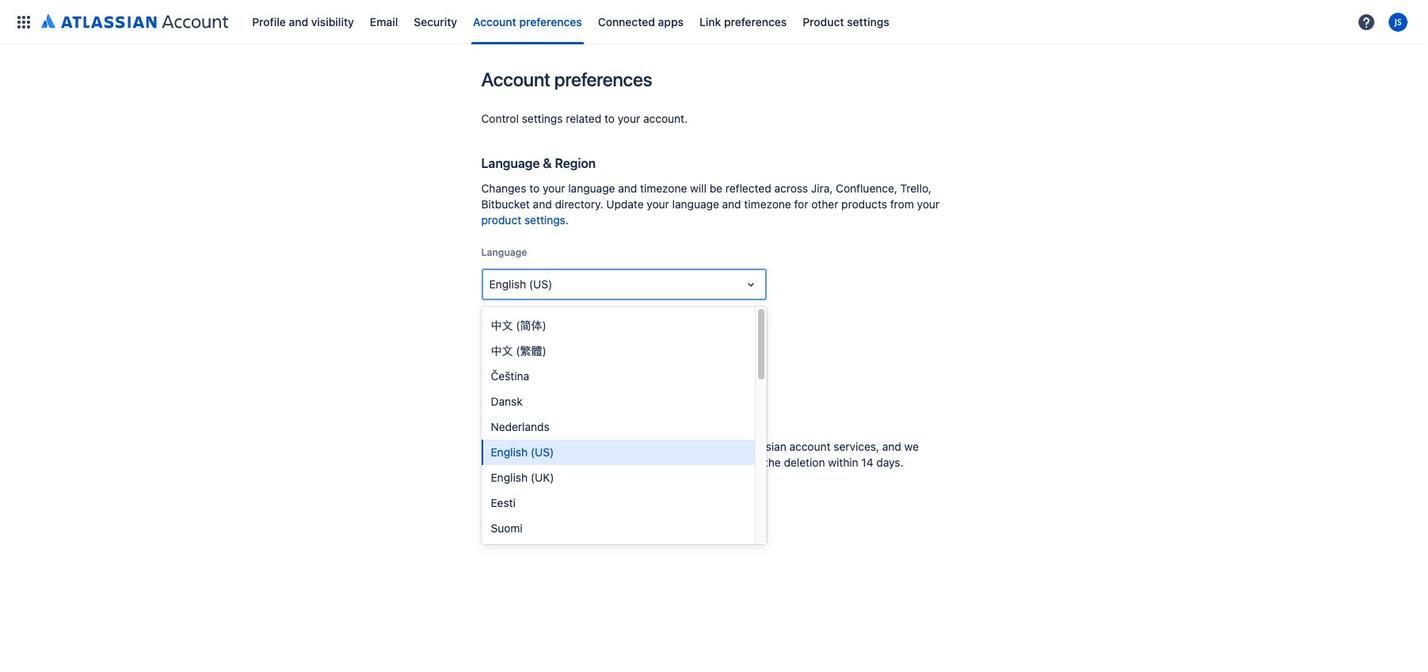 Task type: describe. For each thing, give the bounding box(es) containing it.
0 vertical spatial english (us)
[[489, 277, 553, 291]]

permanently
[[481, 456, 546, 469]]

changes to your language and timezone will be reflected across jira, confluence, trello, bitbucket and directory. update your language and timezone for other products from your product settings.
[[481, 181, 940, 227]]

delete your account
[[481, 405, 601, 419]]

suomi
[[491, 522, 523, 535]]

your down trello,
[[917, 197, 940, 211]]

when you delete your account, you lose access to atlassian account services, and we permanently delete your personal data. you can cancel the deletion within 14 days.
[[481, 440, 919, 469]]

time zone
[[481, 319, 529, 330]]

related
[[566, 112, 602, 125]]

account,
[[596, 440, 640, 453]]

and inside when you delete your account, you lose access to atlassian account services, and we permanently delete your personal data. you can cancel the deletion within 14 days.
[[883, 440, 902, 453]]

&
[[543, 156, 552, 170]]

your left account,
[[570, 440, 593, 453]]

1 vertical spatial delete
[[549, 456, 580, 469]]

link preferences link
[[695, 9, 792, 34]]

preferences up control settings related to your account.
[[555, 68, 652, 90]]

中文 (繁體)
[[491, 344, 547, 357]]

(uk)
[[531, 471, 554, 484]]

english (uk)
[[491, 471, 554, 484]]

and down be
[[722, 197, 742, 211]]

2 you from the left
[[643, 440, 662, 453]]

account image
[[1389, 12, 1408, 31]]

profile and visibility
[[252, 15, 354, 28]]

delete for delete your account
[[481, 405, 520, 419]]

your down &
[[543, 181, 565, 195]]

days.
[[877, 456, 904, 469]]

cancel
[[728, 456, 762, 469]]

product
[[803, 15, 845, 28]]

your
[[489, 343, 513, 357]]

we
[[905, 440, 919, 453]]

can
[[707, 456, 725, 469]]

0 vertical spatial account
[[553, 405, 601, 419]]

control
[[481, 112, 519, 125]]

1 vertical spatial account
[[481, 68, 551, 90]]

personal
[[609, 456, 653, 469]]

settings.
[[525, 213, 569, 227]]

account preferences link
[[469, 9, 587, 34]]

connected
[[598, 15, 655, 28]]

français
[[491, 547, 534, 560]]

0 vertical spatial delete
[[536, 440, 567, 453]]

14
[[862, 456, 874, 469]]

security link
[[409, 9, 462, 34]]

connected apps link
[[593, 9, 689, 34]]

access
[[689, 440, 725, 453]]

nederlands
[[491, 420, 550, 434]]

lose
[[665, 440, 686, 453]]

your time zone
[[489, 343, 566, 357]]

account inside manage profile menu element
[[473, 15, 517, 28]]

banner containing profile and visibility
[[0, 0, 1426, 44]]

0 horizontal spatial zone
[[507, 319, 529, 330]]

help image
[[1358, 12, 1377, 31]]

0 vertical spatial english
[[489, 277, 526, 291]]

account.
[[644, 112, 688, 125]]

1 vertical spatial timezone
[[745, 197, 792, 211]]

link
[[700, 15, 721, 28]]

中文 for 中文 (简体)
[[491, 319, 513, 332]]

the
[[765, 456, 781, 469]]

connected apps
[[598, 15, 684, 28]]

when
[[481, 440, 511, 453]]

account preferences inside manage profile menu element
[[473, 15, 582, 28]]

other
[[812, 197, 839, 211]]

product settings. link
[[481, 213, 569, 227]]

control settings related to your account.
[[481, 112, 688, 125]]

directory.
[[555, 197, 604, 211]]

(简体)
[[516, 319, 547, 332]]

1 vertical spatial language
[[673, 197, 719, 211]]

0 horizontal spatial timezone
[[640, 181, 687, 195]]

profile and visibility link
[[247, 9, 359, 34]]

products
[[842, 197, 888, 211]]

settings for product
[[847, 15, 890, 28]]

to inside when you delete your account, you lose access to atlassian account services, and we permanently delete your personal data. you can cancel the deletion within 14 days.
[[728, 440, 738, 453]]

manage profile menu element
[[10, 0, 1353, 44]]

delete account button
[[481, 487, 580, 512]]

settings for control
[[522, 112, 563, 125]]

0 vertical spatial (us)
[[529, 277, 553, 291]]



Task type: locate. For each thing, give the bounding box(es) containing it.
for
[[795, 197, 809, 211]]

0 vertical spatial delete
[[481, 405, 520, 419]]

english (us) up 中文 (简体)
[[489, 277, 553, 291]]

settings left "related"
[[522, 112, 563, 125]]

1 vertical spatial open image
[[741, 341, 760, 360]]

preferences for the link preferences 'link'
[[724, 15, 787, 28]]

1 horizontal spatial settings
[[847, 15, 890, 28]]

zone
[[507, 319, 529, 330], [541, 343, 566, 357]]

services,
[[834, 440, 880, 453]]

čeština
[[491, 369, 530, 383]]

your
[[618, 112, 641, 125], [543, 181, 565, 195], [647, 197, 670, 211], [917, 197, 940, 211], [523, 405, 550, 419], [570, 440, 593, 453], [583, 456, 606, 469]]

account up "deletion"
[[790, 440, 831, 453]]

0 vertical spatial to
[[605, 112, 615, 125]]

2 vertical spatial account
[[528, 492, 570, 506]]

delete down english (uk)
[[491, 492, 525, 506]]

and
[[289, 15, 308, 28], [618, 181, 637, 195], [533, 197, 552, 211], [722, 197, 742, 211], [883, 440, 902, 453]]

product settings link
[[798, 9, 895, 34]]

1 vertical spatial english (us)
[[491, 445, 554, 459]]

within
[[828, 456, 859, 469]]

2 中文 from the top
[[491, 344, 513, 357]]

will
[[690, 181, 707, 195]]

preferences left connected
[[519, 15, 582, 28]]

banner
[[0, 0, 1426, 44]]

across
[[775, 181, 809, 195]]

timezone
[[640, 181, 687, 195], [745, 197, 792, 211]]

2 language from the top
[[481, 246, 527, 258]]

1 vertical spatial account
[[790, 440, 831, 453]]

1 horizontal spatial language
[[673, 197, 719, 211]]

to down language & region
[[530, 181, 540, 195]]

email
[[370, 15, 398, 28]]

1 vertical spatial 中文
[[491, 344, 513, 357]]

1 vertical spatial language
[[481, 246, 527, 258]]

(us) up (简体)
[[529, 277, 553, 291]]

bitbucket
[[481, 197, 530, 211]]

1 horizontal spatial timezone
[[745, 197, 792, 211]]

None text field
[[489, 277, 492, 292]]

preferences right link
[[724, 15, 787, 28]]

timezone down reflected
[[745, 197, 792, 211]]

jira,
[[811, 181, 833, 195]]

中文 (简体)
[[491, 319, 547, 332]]

settings inside manage profile menu element
[[847, 15, 890, 28]]

中文
[[491, 319, 513, 332], [491, 344, 513, 357]]

1 vertical spatial delete
[[491, 492, 525, 506]]

(繁體)
[[516, 344, 547, 357]]

and up settings.
[[533, 197, 552, 211]]

deletion
[[784, 456, 825, 469]]

1 you from the left
[[514, 440, 533, 453]]

(us)
[[529, 277, 553, 291], [531, 445, 554, 459]]

0 vertical spatial timezone
[[640, 181, 687, 195]]

1 vertical spatial (us)
[[531, 445, 554, 459]]

security
[[414, 15, 457, 28]]

time
[[516, 343, 538, 357]]

1 中文 from the top
[[491, 319, 513, 332]]

english (us) up english (uk)
[[491, 445, 554, 459]]

0 vertical spatial account preferences
[[473, 15, 582, 28]]

中文 left time
[[491, 344, 513, 357]]

be
[[710, 181, 723, 195]]

account inside when you delete your account, you lose access to atlassian account services, and we permanently delete your personal data. you can cancel the deletion within 14 days.
[[790, 440, 831, 453]]

0 vertical spatial language
[[481, 156, 540, 170]]

timezone left will
[[640, 181, 687, 195]]

and right the profile
[[289, 15, 308, 28]]

preferences inside 'link'
[[724, 15, 787, 28]]

account up control
[[481, 68, 551, 90]]

0 vertical spatial language
[[568, 181, 615, 195]]

中文 up your
[[491, 319, 513, 332]]

language up directory.
[[568, 181, 615, 195]]

1 horizontal spatial you
[[643, 440, 662, 453]]

1 vertical spatial to
[[530, 181, 540, 195]]

changes
[[481, 181, 527, 195]]

data.
[[656, 456, 682, 469]]

confluence,
[[836, 181, 898, 195]]

update
[[607, 197, 644, 211]]

1 language from the top
[[481, 156, 540, 170]]

delete
[[481, 405, 520, 419], [491, 492, 525, 506]]

account right the security
[[473, 15, 517, 28]]

open image for your time zone
[[741, 341, 760, 360]]

delete account
[[491, 492, 570, 506]]

and inside manage profile menu element
[[289, 15, 308, 28]]

to
[[605, 112, 615, 125], [530, 181, 540, 195], [728, 440, 738, 453]]

to up cancel
[[728, 440, 738, 453]]

profile
[[252, 15, 286, 28]]

2 vertical spatial to
[[728, 440, 738, 453]]

0 vertical spatial zone
[[507, 319, 529, 330]]

email link
[[365, 9, 403, 34]]

0 horizontal spatial you
[[514, 440, 533, 453]]

0 horizontal spatial to
[[530, 181, 540, 195]]

english up time zone
[[489, 277, 526, 291]]

product settings
[[803, 15, 890, 28]]

1 vertical spatial account preferences
[[481, 68, 652, 90]]

delete for delete account
[[491, 492, 525, 506]]

中文 for 中文 (繁體)
[[491, 344, 513, 357]]

your down account,
[[583, 456, 606, 469]]

account preferences
[[473, 15, 582, 28], [481, 68, 652, 90]]

reflected
[[726, 181, 772, 195]]

english
[[489, 277, 526, 291], [491, 445, 528, 459], [491, 471, 528, 484]]

dansk
[[491, 395, 523, 408]]

preferences
[[519, 15, 582, 28], [724, 15, 787, 28], [555, 68, 652, 90]]

language for language
[[481, 246, 527, 258]]

2 vertical spatial english
[[491, 471, 528, 484]]

1 horizontal spatial zone
[[541, 343, 566, 357]]

eesti
[[491, 496, 516, 510]]

you
[[685, 456, 704, 469]]

0 vertical spatial 中文
[[491, 319, 513, 332]]

1 horizontal spatial to
[[605, 112, 615, 125]]

trello,
[[901, 181, 932, 195]]

and up days.
[[883, 440, 902, 453]]

language & region
[[481, 156, 596, 170]]

visibility
[[311, 15, 354, 28]]

delete account group
[[481, 487, 677, 512]]

english (us)
[[489, 277, 553, 291], [491, 445, 554, 459]]

open image
[[741, 275, 760, 294], [741, 341, 760, 360]]

account down (uk) on the bottom left of page
[[528, 492, 570, 506]]

account
[[553, 405, 601, 419], [790, 440, 831, 453], [528, 492, 570, 506]]

settings right product
[[847, 15, 890, 28]]

1 vertical spatial english
[[491, 445, 528, 459]]

english down the permanently
[[491, 471, 528, 484]]

you up data.
[[643, 440, 662, 453]]

to inside changes to your language and timezone will be reflected across jira, confluence, trello, bitbucket and directory. update your language and timezone for other products from your product settings.
[[530, 181, 540, 195]]

delete up nederlands
[[481, 405, 520, 419]]

0 horizontal spatial language
[[568, 181, 615, 195]]

1 vertical spatial zone
[[541, 343, 566, 357]]

0 vertical spatial account
[[473, 15, 517, 28]]

delete
[[536, 440, 567, 453], [549, 456, 580, 469]]

switch to... image
[[14, 12, 33, 31]]

2 horizontal spatial to
[[728, 440, 738, 453]]

link preferences
[[700, 15, 787, 28]]

2 open image from the top
[[741, 341, 760, 360]]

you up the permanently
[[514, 440, 533, 453]]

1 vertical spatial settings
[[522, 112, 563, 125]]

from
[[891, 197, 914, 211]]

to right "related"
[[605, 112, 615, 125]]

atlassian
[[741, 440, 787, 453]]

account inside button
[[528, 492, 570, 506]]

preferences for account preferences link
[[519, 15, 582, 28]]

0 horizontal spatial settings
[[522, 112, 563, 125]]

region
[[555, 156, 596, 170]]

0 vertical spatial open image
[[741, 275, 760, 294]]

open image for english (us)
[[741, 275, 760, 294]]

language down "product"
[[481, 246, 527, 258]]

your left account.
[[618, 112, 641, 125]]

your up nederlands
[[523, 405, 550, 419]]

apps
[[658, 15, 684, 28]]

language
[[568, 181, 615, 195], [673, 197, 719, 211]]

settings
[[847, 15, 890, 28], [522, 112, 563, 125]]

1 open image from the top
[[741, 275, 760, 294]]

delete inside button
[[491, 492, 525, 506]]

your right update at the top of page
[[647, 197, 670, 211]]

language for language & region
[[481, 156, 540, 170]]

0 vertical spatial settings
[[847, 15, 890, 28]]

account
[[473, 15, 517, 28], [481, 68, 551, 90]]

language down will
[[673, 197, 719, 211]]

language
[[481, 156, 540, 170], [481, 246, 527, 258]]

language up changes
[[481, 156, 540, 170]]

product
[[481, 213, 522, 227]]

english down nederlands
[[491, 445, 528, 459]]

(us) up (uk) on the bottom left of page
[[531, 445, 554, 459]]

account up account,
[[553, 405, 601, 419]]

and up update at the top of page
[[618, 181, 637, 195]]

time
[[481, 319, 504, 330]]



Task type: vqa. For each thing, say whether or not it's contained in the screenshot.
Account within manage profile menu element
yes



